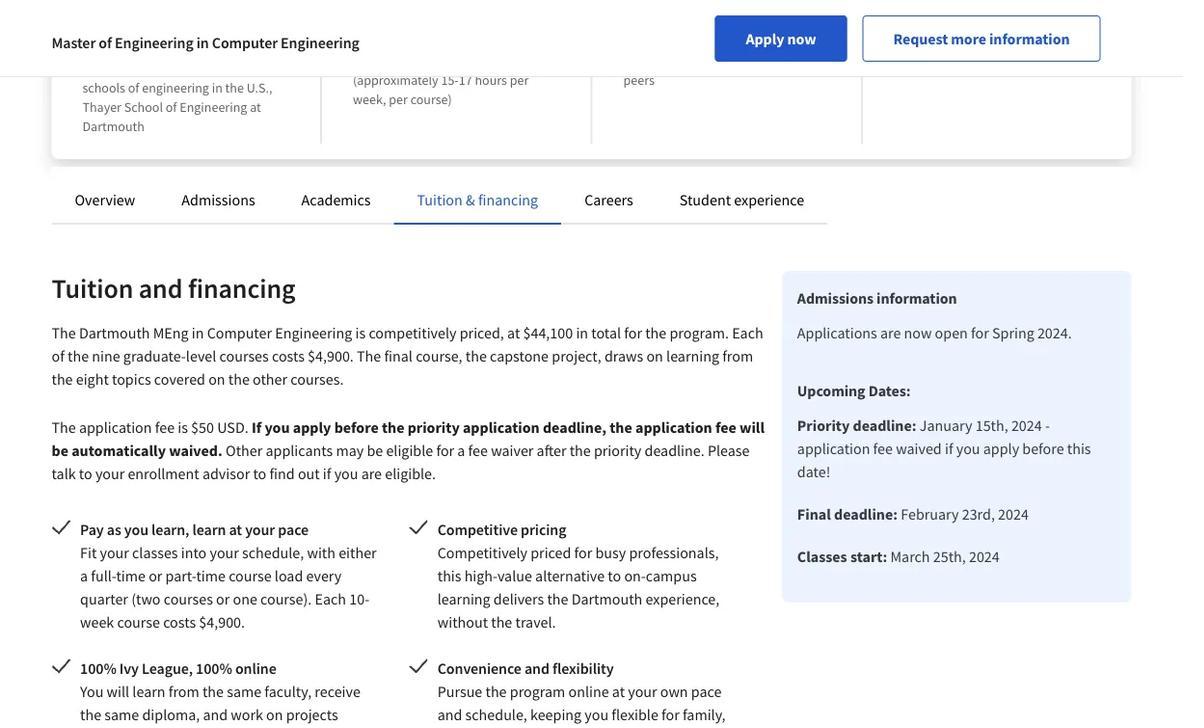 Task type: describe. For each thing, give the bounding box(es) containing it.
deadline: for final
[[834, 504, 898, 524]]

waived.
[[169, 441, 223, 460]]

and up peers on the right
[[624, 52, 645, 69]]

for inside $44,100 total cost pay only for courses you enroll in per term ($4,900 each)
[[944, 33, 960, 50]]

part-
[[165, 566, 196, 585]]

master
[[52, 33, 96, 52]]

2024.
[[1038, 323, 1072, 342]]

project,
[[552, 346, 602, 366]]

tuition for tuition & financing
[[417, 190, 463, 209]]

careers
[[585, 190, 634, 209]]

pace inside pay as you learn, learn at your pace fit your classes into your schedule, with either a full-time or part-time course load every quarter (two courses or one course). each 10- week course costs $4,900.
[[278, 520, 309, 539]]

1 vertical spatial now
[[904, 323, 932, 342]]

dartmouth inside earn an ivy league degree from one of the first professional schools of engineering in the u.s., thayer school of engineering at dartmouth
[[82, 118, 145, 135]]

courses inside $44,100 total cost pay only for courses you enroll in per term ($4,900 each)
[[963, 33, 1006, 50]]

total inside $44,100 total cost pay only for courses you enroll in per term ($4,900 each)
[[962, 6, 1000, 30]]

classes
[[132, 543, 178, 562]]

each inside the dartmouth meng in computer engineering is competitively priced, at $44,100 in total for the program. each of the nine graduate-level courses costs $4,900. the final course, the capstone project, draws on learning from the eight topics covered on the other courses.
[[732, 323, 764, 342]]

learn inside 100% ivy league, 100% online you will learn from the same faculty, receive the same diploma, and work on project
[[132, 682, 165, 701]]

fee inside january 15th, 2024 - application fee waived if you apply before this date!
[[874, 439, 893, 458]]

and left flexibility
[[525, 659, 550, 678]]

learn inside pay as you learn, learn at your pace fit your classes into your schedule, with either a full-time or part-time course load every quarter (two courses or one course). each 10- week course costs $4,900.
[[192, 520, 226, 539]]

the left faculty, at the left of the page
[[202, 682, 224, 701]]

professional
[[199, 60, 268, 77]]

connection
[[648, 52, 711, 69]]

$44,100 total cost pay only for courses you enroll in per term ($4,900 each)
[[894, 6, 1100, 69]]

suits
[[432, 52, 459, 69]]

0 vertical spatial are
[[881, 323, 901, 342]]

date!
[[798, 462, 831, 481]]

that
[[407, 52, 430, 69]]

will inside if you apply before the priority application deadline, the application fee will be automatically waived.
[[740, 418, 765, 437]]

costs inside the dartmouth meng in computer engineering is competitively priced, at $44,100 in total for the program. each of the nine graduate-level courses costs $4,900. the final course, the capstone project, draws on learning from the eight topics covered on the other courses.
[[272, 346, 305, 366]]

fee inside other applicants may be eligible for a fee waiver after the priority deadline. please talk to your enrollment advisor to find out if you are eligible.
[[468, 441, 488, 460]]

dartmouth inside the dartmouth meng in computer engineering is competitively priced, at $44,100 in total for the program. each of the nine graduate-level courses costs $4,900. the final course, the capstone project, draws on learning from the eight topics covered on the other courses.
[[79, 323, 150, 342]]

(two
[[131, 589, 161, 609]]

engineering up week,
[[281, 33, 360, 52]]

pay inside $44,100 total cost pay only for courses you enroll in per term ($4,900 each)
[[894, 33, 914, 50]]

campus
[[646, 566, 697, 585]]

the left first
[[153, 60, 171, 77]]

enroll
[[1032, 33, 1065, 50]]

learning inside competitive pricing competitively priced for busy professionals, this high-value alternative to on-campus learning delivers the dartmouth experience, without the travel.
[[438, 589, 491, 609]]

the for the application fee is $50 usd.
[[52, 418, 76, 437]]

the right deadline,
[[610, 418, 633, 437]]

projects,
[[768, 33, 817, 50]]

2024 for classes start: march 25th, 2024
[[969, 547, 1000, 566]]

1 horizontal spatial to
[[253, 464, 266, 483]]

only
[[917, 33, 941, 50]]

information inside 'request more information' button
[[990, 29, 1070, 48]]

you inside if you apply before the priority application deadline, the application fee will be automatically waived.
[[265, 418, 290, 437]]

0 horizontal spatial to
[[79, 464, 92, 483]]

request more information
[[894, 29, 1070, 48]]

15-
[[441, 71, 459, 89]]

experience,
[[646, 589, 720, 609]]

first
[[174, 60, 196, 77]]

and down projects,
[[805, 52, 827, 69]]

classes start: march 25th, 2024
[[798, 547, 1000, 566]]

for inside the dartmouth meng in computer engineering is competitively priced, at $44,100 in total for the program. each of the nine graduate-level courses costs $4,900. the final course, the capstone project, draws on learning from the eight topics covered on the other courses.
[[624, 323, 642, 342]]

your right the into
[[210, 543, 239, 562]]

program inside complete the program on the schedule that suits your needs (approximately 15-17 hours per week, per course)
[[432, 33, 480, 50]]

the up needs on the left
[[500, 33, 519, 50]]

own
[[661, 682, 688, 701]]

you inside other applicants may be eligible for a fee waiver after the priority deadline. please talk to your enrollment advisor to find out if you are eligible.
[[334, 464, 358, 483]]

25th,
[[933, 547, 966, 566]]

school
[[124, 98, 163, 116]]

admissions for admissions information
[[798, 288, 874, 308]]

work
[[231, 705, 263, 724]]

apply inside if you apply before the priority application deadline, the application fee will be automatically waived.
[[293, 418, 331, 437]]

schedule, inside pay as you learn, learn at your pace fit your classes into your schedule, with either a full-time or part-time course load every quarter (two courses or one course). each 10- week course costs $4,900.
[[242, 543, 304, 562]]

on inside 100% ivy league, 100% online you will learn from the same faculty, receive the same diploma, and work on project
[[266, 705, 283, 724]]

from
[[82, 60, 112, 77]]

computer for engineering
[[212, 33, 278, 52]]

will inside 100% ivy league, 100% online you will learn from the same faculty, receive the same diploma, and work on project
[[107, 682, 129, 701]]

you
[[80, 682, 104, 701]]

lecture
[[624, 33, 666, 50]]

100% ivy league, 100% online you will learn from the same faculty, receive the same diploma, and work on project
[[80, 659, 361, 725]]

at inside earn an ivy league degree from one of the first professional schools of engineering in the u.s., thayer school of engineering at dartmouth
[[250, 98, 261, 116]]

ivy inside earn an ivy league degree from one of the first professional schools of engineering in the u.s., thayer school of engineering at dartmouth
[[148, 6, 173, 30]]

enrollment
[[128, 464, 199, 483]]

application inside january 15th, 2024 - application fee waived if you apply before this date!
[[798, 439, 870, 458]]

a inside pay as you learn, learn at your pace fit your classes into your schedule, with either a full-time or part-time course load every quarter (two courses or one course). each 10- week course costs $4,900.
[[80, 566, 88, 585]]

at inside convenience and flexibility pursue the program online at your own pace and schedule, keeping you flexible for family
[[612, 682, 625, 701]]

for inside convenience and flexibility pursue the program online at your own pace and schedule, keeping you flexible for family
[[662, 705, 680, 724]]

pricing
[[521, 520, 567, 539]]

on down level
[[209, 369, 225, 389]]

complete the program on the schedule that suits your needs (approximately 15-17 hours per week, per course)
[[353, 33, 529, 108]]

deadline: for priority
[[853, 416, 917, 435]]

on inside 100% online lecture videos, hands-on projects, and connection with instructors and peers
[[750, 33, 765, 50]]

find
[[270, 464, 295, 483]]

2024 for final deadline: february 23rd, 2024
[[998, 504, 1029, 524]]

your inside complete the program on the schedule that suits your needs (approximately 15-17 hours per week, per course)
[[461, 52, 487, 69]]

1 time from the left
[[116, 566, 146, 585]]

0 horizontal spatial is
[[178, 418, 188, 437]]

if inside january 15th, 2024 - application fee waived if you apply before this date!
[[945, 439, 954, 458]]

pay as you learn, learn at your pace fit your classes into your schedule, with either a full-time or part-time course load every quarter (two courses or one course). each 10- week course costs $4,900.
[[80, 520, 377, 632]]

$4,900. inside pay as you learn, learn at your pace fit your classes into your schedule, with either a full-time or part-time course load every quarter (two courses or one course). each 10- week course costs $4,900.
[[199, 612, 245, 632]]

of up school
[[128, 79, 139, 96]]

competitive
[[438, 520, 518, 539]]

the up the eligible
[[382, 418, 405, 437]]

your inside convenience and flexibility pursue the program online at your own pace and schedule, keeping you flexible for family
[[628, 682, 657, 701]]

instructors
[[742, 52, 802, 69]]

level
[[186, 346, 216, 366]]

hours
[[475, 71, 507, 89]]

competitively
[[438, 543, 528, 562]]

academics link
[[302, 190, 371, 209]]

schools
[[82, 79, 125, 96]]

and down pursue
[[438, 705, 462, 724]]

usd.
[[217, 418, 249, 437]]

each inside pay as you learn, learn at your pace fit your classes into your schedule, with either a full-time or part-time course load every quarter (two courses or one course). each 10- week course costs $4,900.
[[315, 589, 346, 609]]

priced
[[531, 543, 571, 562]]

earn
[[82, 6, 120, 30]]

0 vertical spatial course
[[229, 566, 272, 585]]

($4,900
[[924, 52, 965, 69]]

peers
[[624, 71, 655, 89]]

an
[[124, 6, 145, 30]]

admissions for admissions
[[182, 190, 255, 209]]

the left other
[[228, 369, 250, 389]]

convenience and flexibility pursue the program online at your own pace and schedule, keeping you flexible for family
[[438, 659, 726, 725]]

0 horizontal spatial same
[[104, 705, 139, 724]]

priority
[[798, 416, 850, 435]]

the down "priced,"
[[466, 346, 487, 366]]

(approximately
[[353, 71, 439, 89]]

other applicants may be eligible for a fee waiver after the priority deadline. please talk to your enrollment advisor to find out if you are eligible.
[[52, 441, 750, 483]]

for right open on the right of the page
[[971, 323, 989, 342]]

fit
[[80, 543, 97, 562]]

$44,100 inside $44,100 total cost pay only for courses you enroll in per term ($4,900 each)
[[894, 6, 958, 30]]

as
[[107, 520, 121, 539]]

careers link
[[585, 190, 634, 209]]

alternative
[[535, 566, 605, 585]]

on inside complete the program on the schedule that suits your needs (approximately 15-17 hours per week, per course)
[[483, 33, 498, 50]]

automatically
[[72, 441, 166, 460]]

fee inside if you apply before the priority application deadline, the application fee will be automatically waived.
[[716, 418, 737, 437]]

competitive pricing competitively priced for busy professionals, this high-value alternative to on-campus learning delivers the dartmouth experience, without the travel.
[[438, 520, 720, 632]]

capstone
[[490, 346, 549, 366]]

tuition for tuition and financing
[[52, 272, 133, 305]]

term
[[894, 52, 921, 69]]

1 horizontal spatial same
[[227, 682, 262, 701]]

costs inside pay as you learn, learn at your pace fit your classes into your schedule, with either a full-time or part-time course load every quarter (two courses or one course). each 10- week course costs $4,900.
[[163, 612, 196, 632]]

engineering down an
[[115, 33, 194, 52]]

diploma,
[[142, 705, 200, 724]]

with inside 100% online lecture videos, hands-on projects, and connection with instructors and peers
[[714, 52, 739, 69]]

application up automatically
[[79, 418, 152, 437]]

fee left $50
[[155, 418, 175, 437]]

before inside if you apply before the priority application deadline, the application fee will be automatically waived.
[[334, 418, 379, 437]]

on right draws
[[647, 346, 663, 366]]

100% for 100% ivy league, 100% online
[[80, 659, 116, 678]]

flexible
[[612, 705, 659, 724]]

online inside convenience and flexibility pursue the program online at your own pace and schedule, keeping you flexible for family
[[569, 682, 609, 701]]

if inside other applicants may be eligible for a fee waiver after the priority deadline. please talk to your enrollment advisor to find out if you are eligible.
[[323, 464, 331, 483]]

of up engineering
[[139, 60, 150, 77]]

request more information button
[[863, 15, 1101, 62]]

the inside convenience and flexibility pursue the program online at your own pace and schedule, keeping you flexible for family
[[486, 682, 507, 701]]

of down earn
[[99, 33, 112, 52]]

application up waiver
[[463, 418, 540, 437]]

talk
[[52, 464, 76, 483]]

deadline.
[[645, 441, 705, 460]]

priority inside if you apply before the priority application deadline, the application fee will be automatically waived.
[[408, 418, 460, 437]]

academics
[[302, 190, 371, 209]]

student experience link
[[680, 190, 805, 209]]

final deadline: february 23rd, 2024
[[798, 504, 1029, 524]]

your down as
[[100, 543, 129, 562]]

january
[[920, 416, 973, 435]]

nine
[[92, 346, 120, 366]]

application up 'deadline.'
[[636, 418, 713, 437]]

tuition & financing
[[417, 190, 538, 209]]

busy
[[596, 543, 626, 562]]

the down professional
[[225, 79, 244, 96]]

if
[[252, 418, 262, 437]]

january 15th, 2024 - application fee waived if you apply before this date!
[[798, 416, 1091, 481]]

priority deadline:
[[798, 416, 917, 435]]

draws
[[605, 346, 644, 366]]

financing for tuition and financing
[[188, 272, 296, 305]]

each)
[[968, 52, 998, 69]]

advisor
[[202, 464, 250, 483]]

at inside the dartmouth meng in computer engineering is competitively priced, at $44,100 in total for the program. each of the nine graduate-level courses costs $4,900. the final course, the capstone project, draws on learning from the eight topics covered on the other courses.
[[507, 323, 520, 342]]

waiver
[[491, 441, 534, 460]]



Task type: locate. For each thing, give the bounding box(es) containing it.
per down needs on the left
[[510, 71, 529, 89]]

0 horizontal spatial with
[[307, 543, 336, 562]]

to inside competitive pricing competitively priced for busy professionals, this high-value alternative to on-campus learning delivers the dartmouth experience, without the travel.
[[608, 566, 621, 585]]

1 horizontal spatial learning
[[667, 346, 720, 366]]

the for the dartmouth meng in computer engineering is competitively priced, at $44,100 in total for the program. each of the nine graduate-level courses costs $4,900. the final course, the capstone project, draws on learning from the eight topics covered on the other courses.
[[52, 323, 76, 342]]

in inside $44,100 total cost pay only for courses you enroll in per term ($4,900 each)
[[1068, 33, 1078, 50]]

be
[[52, 441, 68, 460], [367, 441, 383, 460]]

quarter
[[80, 589, 128, 609]]

0 vertical spatial or
[[149, 566, 162, 585]]

the down 'convenience'
[[486, 682, 507, 701]]

with down hands-
[[714, 52, 739, 69]]

from
[[723, 346, 753, 366], [169, 682, 199, 701]]

15th,
[[976, 416, 1009, 435]]

is left competitively
[[355, 323, 366, 342]]

pace up load
[[278, 520, 309, 539]]

apply now button
[[715, 15, 847, 62]]

1 horizontal spatial total
[[962, 6, 1000, 30]]

are inside other applicants may be eligible for a fee waiver after the priority deadline. please talk to your enrollment advisor to find out if you are eligible.
[[361, 464, 382, 483]]

courses inside the dartmouth meng in computer engineering is competitively priced, at $44,100 in total for the program. each of the nine graduate-level courses costs $4,900. the final course, the capstone project, draws on learning from the eight topics covered on the other courses.
[[219, 346, 269, 366]]

courses up each)
[[963, 33, 1006, 50]]

$44,100 up project,
[[523, 323, 573, 342]]

final
[[798, 504, 831, 524]]

to
[[79, 464, 92, 483], [253, 464, 266, 483], [608, 566, 621, 585]]

flexibility
[[553, 659, 614, 678]]

start:
[[851, 547, 888, 566]]

you right if
[[265, 418, 290, 437]]

online inside 100% online lecture videos, hands-on projects, and connection with instructors and peers
[[673, 6, 725, 30]]

in up level
[[192, 323, 204, 342]]

100% for 100% online
[[624, 6, 669, 30]]

admissions information
[[798, 288, 957, 308]]

1 vertical spatial admissions
[[798, 288, 874, 308]]

0 vertical spatial the
[[52, 323, 76, 342]]

1 vertical spatial $44,100
[[523, 323, 573, 342]]

total inside the dartmouth meng in computer engineering is competitively priced, at $44,100 in total for the program. each of the nine graduate-level courses costs $4,900. the final course, the capstone project, draws on learning from the eight topics covered on the other courses.
[[592, 323, 621, 342]]

1 horizontal spatial one
[[233, 589, 257, 609]]

2 vertical spatial dartmouth
[[572, 589, 643, 609]]

week
[[80, 612, 114, 632]]

1 vertical spatial the
[[357, 346, 381, 366]]

in inside earn an ivy league degree from one of the first professional schools of engineering in the u.s., thayer school of engineering at dartmouth
[[212, 79, 223, 96]]

financing
[[478, 190, 538, 209], [188, 272, 296, 305]]

1 horizontal spatial before
[[1023, 439, 1065, 458]]

total up draws
[[592, 323, 621, 342]]

apply down '15th,'
[[984, 439, 1020, 458]]

course).
[[260, 589, 312, 609]]

1 horizontal spatial tuition
[[417, 190, 463, 209]]

you
[[1009, 33, 1030, 50], [265, 418, 290, 437], [957, 439, 981, 458], [334, 464, 358, 483], [124, 520, 149, 539], [585, 705, 609, 724]]

each right program.
[[732, 323, 764, 342]]

the left program.
[[645, 323, 667, 342]]

2024 right 25th,
[[969, 547, 1000, 566]]

1 horizontal spatial this
[[1068, 439, 1091, 458]]

$44,100 inside the dartmouth meng in computer engineering is competitively priced, at $44,100 in total for the program. each of the nine graduate-level courses costs $4,900. the final course, the capstone project, draws on learning from the eight topics covered on the other courses.
[[523, 323, 573, 342]]

0 horizontal spatial will
[[107, 682, 129, 701]]

be inside if you apply before the priority application deadline, the application fee will be automatically waived.
[[52, 441, 68, 460]]

online up videos,
[[673, 6, 725, 30]]

at down advisor at the left bottom
[[229, 520, 242, 539]]

time
[[116, 566, 146, 585], [196, 566, 226, 585]]

at up flexible
[[612, 682, 625, 701]]

after
[[537, 441, 567, 460]]

1 vertical spatial schedule,
[[466, 705, 527, 724]]

request
[[894, 29, 948, 48]]

100% inside 100% online lecture videos, hands-on projects, and connection with instructors and peers
[[624, 6, 669, 30]]

1 vertical spatial are
[[361, 464, 382, 483]]

with inside pay as you learn, learn at your pace fit your classes into your schedule, with either a full-time or part-time course load every quarter (two courses or one course). each 10- week course costs $4,900.
[[307, 543, 336, 562]]

0 horizontal spatial costs
[[163, 612, 196, 632]]

student
[[680, 190, 731, 209]]

0 vertical spatial pay
[[894, 33, 914, 50]]

per down (approximately
[[389, 91, 408, 108]]

0 horizontal spatial information
[[877, 288, 957, 308]]

applications are now open for spring 2024.
[[798, 323, 1072, 342]]

the left eight
[[52, 369, 73, 389]]

1 vertical spatial learning
[[438, 589, 491, 609]]

dartmouth
[[82, 118, 145, 135], [79, 323, 150, 342], [572, 589, 643, 609]]

1 horizontal spatial admissions
[[798, 288, 874, 308]]

apply
[[293, 418, 331, 437], [984, 439, 1020, 458]]

dates:
[[869, 381, 911, 400]]

engineering up courses.
[[275, 323, 352, 342]]

1 horizontal spatial per
[[510, 71, 529, 89]]

at inside pay as you learn, learn at your pace fit your classes into your schedule, with either a full-time or part-time course load every quarter (two courses or one course). each 10- week course costs $4,900.
[[229, 520, 242, 539]]

this inside january 15th, 2024 - application fee waived if you apply before this date!
[[1068, 439, 1091, 458]]

if down january
[[945, 439, 954, 458]]

and inside 100% ivy league, 100% online you will learn from the same faculty, receive the same diploma, and work on project
[[203, 705, 228, 724]]

0 vertical spatial apply
[[293, 418, 331, 437]]

experience
[[734, 190, 805, 209]]

schedule, inside convenience and flexibility pursue the program online at your own pace and schedule, keeping you flexible for family
[[466, 705, 527, 724]]

for
[[944, 33, 960, 50], [624, 323, 642, 342], [971, 323, 989, 342], [436, 441, 454, 460], [574, 543, 593, 562], [662, 705, 680, 724]]

2 vertical spatial 2024
[[969, 547, 1000, 566]]

from inside the dartmouth meng in computer engineering is competitively priced, at $44,100 in total for the program. each of the nine graduate-level courses costs $4,900. the final course, the capstone project, draws on learning from the eight topics covered on the other courses.
[[723, 346, 753, 366]]

0 horizontal spatial pace
[[278, 520, 309, 539]]

1 horizontal spatial information
[[990, 29, 1070, 48]]

0 horizontal spatial a
[[80, 566, 88, 585]]

0 vertical spatial ivy
[[148, 6, 173, 30]]

$4,900. up courses.
[[308, 346, 354, 366]]

this inside competitive pricing competitively priced for busy professionals, this high-value alternative to on-campus learning delivers the dartmouth experience, without the travel.
[[438, 566, 462, 585]]

total left cost
[[962, 6, 1000, 30]]

0 vertical spatial admissions
[[182, 190, 255, 209]]

costs down "part-"
[[163, 612, 196, 632]]

schedule,
[[242, 543, 304, 562], [466, 705, 527, 724]]

your up flexible
[[628, 682, 657, 701]]

before down -
[[1023, 439, 1065, 458]]

0 vertical spatial pace
[[278, 520, 309, 539]]

0 horizontal spatial $4,900.
[[199, 612, 245, 632]]

program inside convenience and flexibility pursue the program online at your own pace and schedule, keeping you flexible for family
[[510, 682, 565, 701]]

now left open on the right of the page
[[904, 323, 932, 342]]

deadline:
[[853, 416, 917, 435], [834, 504, 898, 524]]

2024
[[1012, 416, 1042, 435], [998, 504, 1029, 524], [969, 547, 1000, 566]]

from up diploma,
[[169, 682, 199, 701]]

same left diploma,
[[104, 705, 139, 724]]

professionals,
[[629, 543, 719, 562]]

ivy inside 100% ivy league, 100% online you will learn from the same faculty, receive the same diploma, and work on project
[[119, 659, 139, 678]]

will
[[740, 418, 765, 437], [107, 682, 129, 701]]

1 horizontal spatial online
[[569, 682, 609, 701]]

you right as
[[124, 520, 149, 539]]

schedule, up load
[[242, 543, 304, 562]]

1 vertical spatial pay
[[80, 520, 104, 539]]

0 vertical spatial one
[[115, 60, 136, 77]]

1 vertical spatial with
[[307, 543, 336, 562]]

0 vertical spatial total
[[962, 6, 1000, 30]]

before inside january 15th, 2024 - application fee waived if you apply before this date!
[[1023, 439, 1065, 458]]

priced,
[[460, 323, 504, 342]]

tuition left &
[[417, 190, 463, 209]]

of down engineering
[[166, 98, 177, 116]]

priority down deadline,
[[594, 441, 642, 460]]

league
[[177, 6, 235, 30]]

$44,100
[[894, 6, 958, 30], [523, 323, 573, 342]]

engineering
[[115, 33, 194, 52], [281, 33, 360, 52], [180, 98, 247, 116], [275, 323, 352, 342]]

0 vertical spatial will
[[740, 418, 765, 437]]

100%
[[624, 6, 669, 30], [80, 659, 116, 678], [196, 659, 232, 678]]

pace right own
[[691, 682, 722, 701]]

$50
[[191, 418, 214, 437]]

you down january
[[957, 439, 981, 458]]

pay left as
[[80, 520, 104, 539]]

pay inside pay as you learn, learn at your pace fit your classes into your schedule, with either a full-time or part-time course load every quarter (two courses or one course). each 10- week course costs $4,900.
[[80, 520, 104, 539]]

keeping
[[531, 705, 582, 724]]

competitively
[[369, 323, 457, 342]]

0 horizontal spatial course
[[117, 612, 160, 632]]

the down deadline,
[[570, 441, 591, 460]]

per inside $44,100 total cost pay only for courses you enroll in per term ($4,900 each)
[[1081, 33, 1100, 50]]

0 vertical spatial priority
[[408, 418, 460, 437]]

on-
[[624, 566, 646, 585]]

the down alternative
[[547, 589, 569, 609]]

for up alternative
[[574, 543, 593, 562]]

the down 'delivers'
[[491, 612, 512, 632]]

in down "league"
[[197, 33, 209, 52]]

on
[[483, 33, 498, 50], [750, 33, 765, 50], [647, 346, 663, 366], [209, 369, 225, 389], [266, 705, 283, 724]]

deadline,
[[543, 418, 607, 437]]

0 vertical spatial same
[[227, 682, 262, 701]]

for up draws
[[624, 323, 642, 342]]

other
[[253, 369, 288, 389]]

if you apply before the priority application deadline, the application fee will be automatically waived.
[[52, 418, 765, 460]]

0 horizontal spatial online
[[235, 659, 276, 678]]

a left full-
[[80, 566, 88, 585]]

100% right league,
[[196, 659, 232, 678]]

time up (two in the bottom left of the page
[[116, 566, 146, 585]]

delivers
[[494, 589, 544, 609]]

at down "u.s.,"
[[250, 98, 261, 116]]

0 vertical spatial program
[[432, 33, 480, 50]]

will up please
[[740, 418, 765, 437]]

1 horizontal spatial 100%
[[196, 659, 232, 678]]

1 vertical spatial financing
[[188, 272, 296, 305]]

1 horizontal spatial apply
[[984, 439, 1020, 458]]

to right talk
[[79, 464, 92, 483]]

dartmouth inside competitive pricing competitively priced for busy professionals, this high-value alternative to on-campus learning delivers the dartmouth experience, without the travel.
[[572, 589, 643, 609]]

100% up lecture
[[624, 6, 669, 30]]

1 vertical spatial total
[[592, 323, 621, 342]]

pursue
[[438, 682, 483, 701]]

0 horizontal spatial are
[[361, 464, 382, 483]]

to left find
[[253, 464, 266, 483]]

degree
[[82, 33, 139, 57]]

every
[[306, 566, 342, 585]]

engineering inside earn an ivy league degree from one of the first professional schools of engineering in the u.s., thayer school of engineering at dartmouth
[[180, 98, 247, 116]]

you inside january 15th, 2024 - application fee waived if you apply before this date!
[[957, 439, 981, 458]]

covered
[[154, 369, 205, 389]]

$4,900. up 100% ivy league, 100% online you will learn from the same faculty, receive the same diploma, and work on project
[[199, 612, 245, 632]]

0 vertical spatial if
[[945, 439, 954, 458]]

0 horizontal spatial admissions
[[182, 190, 255, 209]]

2 horizontal spatial per
[[1081, 33, 1100, 50]]

0 horizontal spatial from
[[169, 682, 199, 701]]

program up keeping
[[510, 682, 565, 701]]

computer inside the dartmouth meng in computer engineering is competitively priced, at $44,100 in total for the program. each of the nine graduate-level courses costs $4,900. the final course, the capstone project, draws on learning from the eight topics covered on the other courses.
[[207, 323, 272, 342]]

you inside pay as you learn, learn at your pace fit your classes into your schedule, with either a full-time or part-time course load every quarter (two courses or one course). each 10- week course costs $4,900.
[[124, 520, 149, 539]]

1 horizontal spatial learn
[[192, 520, 226, 539]]

for inside other applicants may be eligible for a fee waiver after the priority deadline. please talk to your enrollment advisor to find out if you are eligible.
[[436, 441, 454, 460]]

apply inside january 15th, 2024 - application fee waived if you apply before this date!
[[984, 439, 1020, 458]]

applications
[[798, 323, 878, 342]]

$4,900. inside the dartmouth meng in computer engineering is competitively priced, at $44,100 in total for the program. each of the nine graduate-level courses costs $4,900. the final course, the capstone project, draws on learning from the eight topics covered on the other courses.
[[308, 346, 354, 366]]

10-
[[349, 589, 370, 609]]

0 horizontal spatial each
[[315, 589, 346, 609]]

0 vertical spatial $4,900.
[[308, 346, 354, 366]]

and up meng
[[139, 272, 183, 305]]

dartmouth down "thayer"
[[82, 118, 145, 135]]

1 horizontal spatial each
[[732, 323, 764, 342]]

1 vertical spatial per
[[510, 71, 529, 89]]

fee up please
[[716, 418, 737, 437]]

courses inside pay as you learn, learn at your pace fit your classes into your schedule, with either a full-time or part-time course load every quarter (two courses or one course). each 10- week course costs $4,900.
[[164, 589, 213, 609]]

time down the into
[[196, 566, 226, 585]]

application down priority
[[798, 439, 870, 458]]

1 vertical spatial learn
[[132, 682, 165, 701]]

financing for tuition & financing
[[478, 190, 538, 209]]

may
[[336, 441, 364, 460]]

same up work
[[227, 682, 262, 701]]

a left waiver
[[458, 441, 465, 460]]

0 vertical spatial computer
[[212, 33, 278, 52]]

0 vertical spatial tuition
[[417, 190, 463, 209]]

complete
[[353, 33, 408, 50]]

you left flexible
[[585, 705, 609, 724]]

pay up term
[[894, 33, 914, 50]]

1 horizontal spatial priority
[[594, 441, 642, 460]]

1 horizontal spatial ivy
[[148, 6, 173, 30]]

schedule
[[353, 52, 404, 69]]

full-
[[91, 566, 116, 585]]

overview link
[[75, 190, 135, 209]]

0 vertical spatial schedule,
[[242, 543, 304, 562]]

23rd,
[[962, 504, 995, 524]]

in up project,
[[576, 323, 588, 342]]

0 horizontal spatial before
[[334, 418, 379, 437]]

this
[[1068, 439, 1091, 458], [438, 566, 462, 585]]

if right "out"
[[323, 464, 331, 483]]

at up capstone
[[507, 323, 520, 342]]

you inside $44,100 total cost pay only for courses you enroll in per term ($4,900 each)
[[1009, 33, 1030, 50]]

one inside earn an ivy league degree from one of the first professional schools of engineering in the u.s., thayer school of engineering at dartmouth
[[115, 60, 136, 77]]

1 vertical spatial same
[[104, 705, 139, 724]]

1 horizontal spatial schedule,
[[466, 705, 527, 724]]

needs
[[490, 52, 524, 69]]

2 vertical spatial courses
[[164, 589, 213, 609]]

1 vertical spatial $4,900.
[[199, 612, 245, 632]]

the up eight
[[68, 346, 89, 366]]

0 vertical spatial learn
[[192, 520, 226, 539]]

0 horizontal spatial pay
[[80, 520, 104, 539]]

0 vertical spatial per
[[1081, 33, 1100, 50]]

be right 'may'
[[367, 441, 383, 460]]

in down professional
[[212, 79, 223, 96]]

earn an ivy league degree from one of the first professional schools of engineering in the u.s., thayer school of engineering at dartmouth
[[82, 6, 272, 135]]

your up load
[[245, 520, 275, 539]]

1 vertical spatial information
[[877, 288, 957, 308]]

your inside other applicants may be eligible for a fee waiver after the priority deadline. please talk to your enrollment advisor to find out if you are eligible.
[[95, 464, 125, 483]]

computer for meng
[[207, 323, 272, 342]]

0 vertical spatial from
[[723, 346, 753, 366]]

classes
[[798, 547, 848, 566]]

the down the you
[[80, 705, 101, 724]]

or down classes
[[149, 566, 162, 585]]

in right the enroll
[[1068, 33, 1078, 50]]

a inside other applicants may be eligible for a fee waiver after the priority deadline. please talk to your enrollment advisor to find out if you are eligible.
[[458, 441, 465, 460]]

1 vertical spatial ivy
[[119, 659, 139, 678]]

online
[[673, 6, 725, 30], [235, 659, 276, 678], [569, 682, 609, 701]]

engineering inside the dartmouth meng in computer engineering is competitively priced, at $44,100 in total for the program. each of the nine graduate-level courses costs $4,900. the final course, the capstone project, draws on learning from the eight topics covered on the other courses.
[[275, 323, 352, 342]]

course)
[[411, 91, 452, 108]]

0 vertical spatial costs
[[272, 346, 305, 366]]

0 vertical spatial this
[[1068, 439, 1091, 458]]

1 horizontal spatial a
[[458, 441, 465, 460]]

0 vertical spatial deadline:
[[853, 416, 917, 435]]

receive
[[315, 682, 361, 701]]

now inside button
[[788, 29, 816, 48]]

admissions link
[[182, 190, 255, 209]]

priority inside other applicants may be eligible for a fee waiver after the priority deadline. please talk to your enrollment advisor to find out if you are eligible.
[[594, 441, 642, 460]]

2024 inside january 15th, 2024 - application fee waived if you apply before this date!
[[1012, 416, 1042, 435]]

1 be from the left
[[52, 441, 68, 460]]

1 vertical spatial costs
[[163, 612, 196, 632]]

the up that
[[411, 33, 429, 50]]

tuition and financing
[[52, 272, 296, 305]]

0 horizontal spatial per
[[389, 91, 408, 108]]

courses down "part-"
[[164, 589, 213, 609]]

0 vertical spatial a
[[458, 441, 465, 460]]

1 horizontal spatial program
[[510, 682, 565, 701]]

you inside convenience and flexibility pursue the program online at your own pace and schedule, keeping you flexible for family
[[585, 705, 609, 724]]

2024 left -
[[1012, 416, 1042, 435]]

dartmouth down "on-"
[[572, 589, 643, 609]]

0 horizontal spatial financing
[[188, 272, 296, 305]]

2 vertical spatial per
[[389, 91, 408, 108]]

1 vertical spatial a
[[80, 566, 88, 585]]

for inside competitive pricing competitively priced for busy professionals, this high-value alternative to on-campus learning delivers the dartmouth experience, without the travel.
[[574, 543, 593, 562]]

online up faculty, at the left of the page
[[235, 659, 276, 678]]

same
[[227, 682, 262, 701], [104, 705, 139, 724]]

ivy right an
[[148, 6, 173, 30]]

please
[[708, 441, 750, 460]]

from inside 100% ivy league, 100% online you will learn from the same faculty, receive the same diploma, and work on project
[[169, 682, 199, 701]]

1 vertical spatial priority
[[594, 441, 642, 460]]

one inside pay as you learn, learn at your pace fit your classes into your schedule, with either a full-time or part-time course load every quarter (two courses or one course). each 10- week course costs $4,900.
[[233, 589, 257, 609]]

2 time from the left
[[196, 566, 226, 585]]

0 vertical spatial learning
[[667, 346, 720, 366]]

computer up level
[[207, 323, 272, 342]]

eligible
[[386, 441, 433, 460]]

courses up other
[[219, 346, 269, 366]]

information
[[990, 29, 1070, 48], [877, 288, 957, 308]]

of inside the dartmouth meng in computer engineering is competitively priced, at $44,100 in total for the program. each of the nine graduate-level courses costs $4,900. the final course, the capstone project, draws on learning from the eight topics covered on the other courses.
[[52, 346, 64, 366]]

0 vertical spatial now
[[788, 29, 816, 48]]

0 vertical spatial financing
[[478, 190, 538, 209]]

financing up level
[[188, 272, 296, 305]]

online inside 100% ivy league, 100% online you will learn from the same faculty, receive the same diploma, and work on project
[[235, 659, 276, 678]]

0 horizontal spatial schedule,
[[242, 543, 304, 562]]

1 vertical spatial computer
[[207, 323, 272, 342]]

pace inside convenience and flexibility pursue the program online at your own pace and schedule, keeping you flexible for family
[[691, 682, 722, 701]]

one down the degree
[[115, 60, 136, 77]]

waived
[[896, 439, 942, 458]]

1 horizontal spatial be
[[367, 441, 383, 460]]

apply
[[746, 29, 785, 48]]

engineering down engineering
[[180, 98, 247, 116]]

ivy
[[148, 6, 173, 30], [119, 659, 139, 678]]

more
[[951, 29, 987, 48]]

per right the enroll
[[1081, 33, 1100, 50]]

tuition up nine on the left
[[52, 272, 133, 305]]

be inside other applicants may be eligible for a fee waiver after the priority deadline. please talk to your enrollment advisor to find out if you are eligible.
[[367, 441, 383, 460]]

for down own
[[662, 705, 680, 724]]

1 horizontal spatial or
[[216, 589, 230, 609]]

0 horizontal spatial tuition
[[52, 272, 133, 305]]

the inside other applicants may be eligible for a fee waiver after the priority deadline. please talk to your enrollment advisor to find out if you are eligible.
[[570, 441, 591, 460]]

eligible.
[[385, 464, 436, 483]]

the application fee is $50 usd.
[[52, 418, 252, 437]]

in
[[197, 33, 209, 52], [1068, 33, 1078, 50], [212, 79, 223, 96], [192, 323, 204, 342], [576, 323, 588, 342]]

upcoming
[[798, 381, 866, 400]]

2 be from the left
[[367, 441, 383, 460]]

travel.
[[516, 612, 556, 632]]

1 vertical spatial online
[[235, 659, 276, 678]]

0 horizontal spatial courses
[[164, 589, 213, 609]]

learning inside the dartmouth meng in computer engineering is competitively priced, at $44,100 in total for the program. each of the nine graduate-level courses costs $4,900. the final course, the capstone project, draws on learning from the eight topics covered on the other courses.
[[667, 346, 720, 366]]

each down every
[[315, 589, 346, 609]]

with
[[714, 52, 739, 69], [307, 543, 336, 562]]

learn down league,
[[132, 682, 165, 701]]

0 horizontal spatial ivy
[[119, 659, 139, 678]]

program
[[432, 33, 480, 50], [510, 682, 565, 701]]

value
[[498, 566, 532, 585]]

admissions
[[182, 190, 255, 209], [798, 288, 874, 308]]

is inside the dartmouth meng in computer engineering is competitively priced, at $44,100 in total for the program. each of the nine graduate-level courses costs $4,900. the final course, the capstone project, draws on learning from the eight topics covered on the other courses.
[[355, 323, 366, 342]]

0 vertical spatial 2024
[[1012, 416, 1042, 435]]



Task type: vqa. For each thing, say whether or not it's contained in the screenshot.


